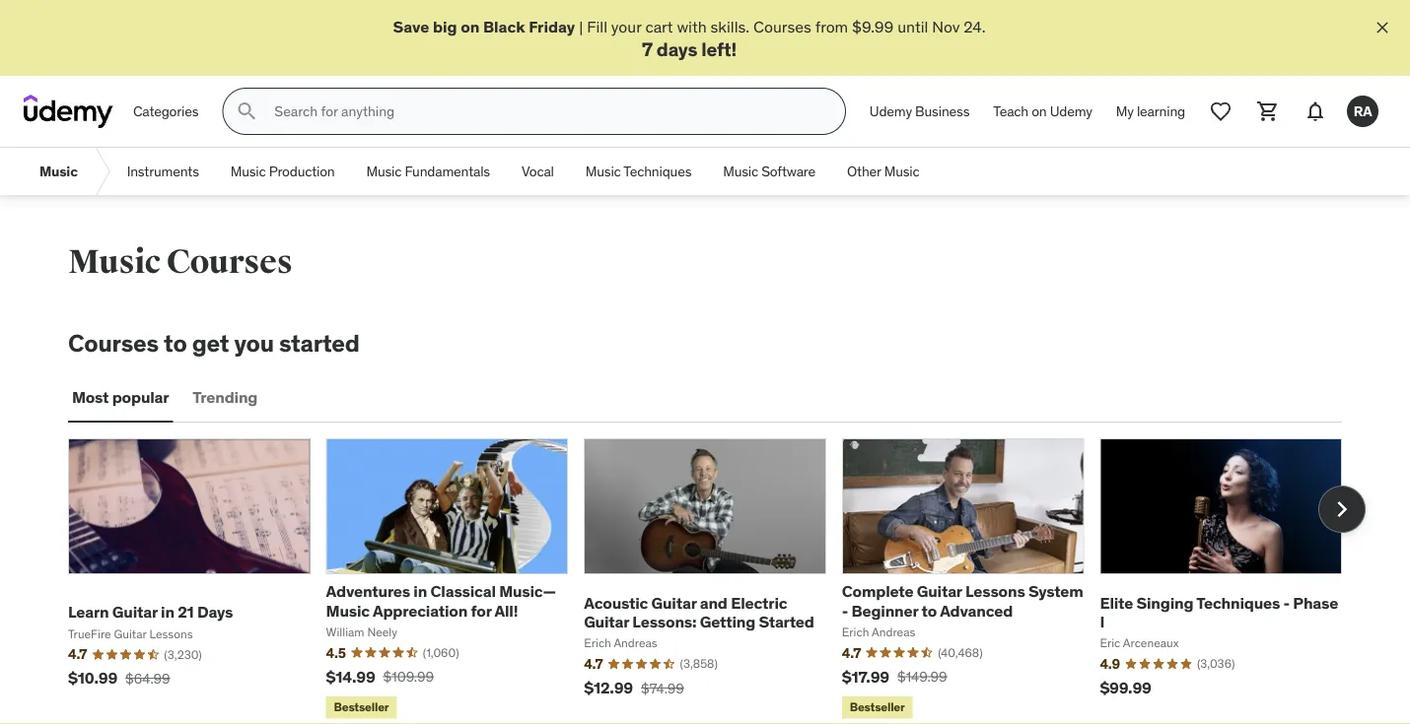 Task type: locate. For each thing, give the bounding box(es) containing it.
udemy left business
[[870, 102, 912, 120]]

Search for anything text field
[[271, 95, 821, 128]]

0 horizontal spatial -
[[842, 601, 848, 621]]

music down arrow pointing to subcategory menu links image
[[68, 242, 161, 283]]

1 vertical spatial to
[[922, 601, 937, 621]]

courses up courses to get you started
[[166, 242, 292, 283]]

guitar inside complete guitar lessons system - beginner to advanced
[[917, 582, 962, 602]]

skills.
[[710, 16, 750, 36]]

1 horizontal spatial in
[[413, 582, 427, 602]]

guitar
[[917, 582, 962, 602], [651, 593, 697, 613], [112, 602, 157, 623], [584, 612, 629, 632]]

music for music techniques
[[585, 163, 621, 180]]

learning
[[1137, 102, 1185, 120]]

guitar left and
[[651, 593, 697, 613]]

1 horizontal spatial techniques
[[1196, 593, 1280, 613]]

0 horizontal spatial on
[[461, 16, 480, 36]]

1 horizontal spatial udemy
[[1050, 102, 1092, 120]]

days
[[197, 602, 233, 623]]

next image
[[1326, 494, 1358, 526]]

courses left from
[[753, 16, 811, 36]]

software
[[761, 163, 815, 180]]

until
[[897, 16, 928, 36]]

0 horizontal spatial courses
[[68, 329, 159, 358]]

24.
[[963, 16, 986, 36]]

teach
[[993, 102, 1028, 120]]

music for music
[[39, 163, 78, 180]]

to
[[164, 329, 187, 358], [922, 601, 937, 621]]

ra
[[1353, 102, 1372, 120]]

-
[[1283, 593, 1290, 613], [842, 601, 848, 621]]

save
[[393, 16, 429, 36]]

0 vertical spatial techniques
[[623, 163, 691, 180]]

courses
[[753, 16, 811, 36], [166, 242, 292, 283], [68, 329, 159, 358]]

beginner
[[851, 601, 918, 621]]

in left classical
[[413, 582, 427, 602]]

elite singing techniques - phase i link
[[1100, 593, 1338, 632]]

music for music software
[[723, 163, 758, 180]]

most popular
[[72, 387, 169, 407]]

in left 21
[[161, 602, 174, 623]]

most popular button
[[68, 374, 173, 421]]

0 horizontal spatial techniques
[[623, 163, 691, 180]]

days
[[657, 37, 697, 61]]

1 vertical spatial courses
[[166, 242, 292, 283]]

in
[[413, 582, 427, 602], [161, 602, 174, 623]]

1 horizontal spatial on
[[1032, 102, 1047, 120]]

singing
[[1136, 593, 1193, 613]]

nov
[[932, 16, 960, 36]]

- inside elite singing techniques - phase i
[[1283, 593, 1290, 613]]

0 horizontal spatial in
[[161, 602, 174, 623]]

- left beginner
[[842, 601, 848, 621]]

music right vocal
[[585, 163, 621, 180]]

classical
[[430, 582, 496, 602]]

music left the software
[[723, 163, 758, 180]]

trending
[[193, 387, 258, 407]]

arrow pointing to subcategory menu links image
[[93, 148, 111, 195]]

on right teach
[[1032, 102, 1047, 120]]

0 vertical spatial courses
[[753, 16, 811, 36]]

1 horizontal spatial to
[[922, 601, 937, 621]]

learn guitar in 21 days link
[[68, 602, 233, 623]]

2 vertical spatial courses
[[68, 329, 159, 358]]

1 vertical spatial on
[[1032, 102, 1047, 120]]

courses up most popular
[[68, 329, 159, 358]]

in inside adventures in classical music— music appreciation for all!
[[413, 582, 427, 602]]

adventures in classical music— music appreciation for all! link
[[326, 582, 556, 621]]

save big on black friday | fill your cart with skills. courses from $9.99 until nov 24. 7 days left!
[[393, 16, 986, 61]]

my
[[1116, 102, 1134, 120]]

your
[[611, 16, 641, 36]]

cart
[[645, 16, 673, 36]]

0 vertical spatial on
[[461, 16, 480, 36]]

other music link
[[831, 148, 935, 195]]

udemy business link
[[858, 88, 981, 135]]

wishlist image
[[1209, 100, 1233, 123]]

music
[[39, 163, 78, 180], [230, 163, 266, 180], [366, 163, 402, 180], [585, 163, 621, 180], [723, 163, 758, 180], [884, 163, 919, 180], [68, 242, 161, 283], [326, 601, 370, 621]]

complete guitar lessons system - beginner to advanced link
[[842, 582, 1083, 621]]

guitar for complete
[[917, 582, 962, 602]]

techniques
[[623, 163, 691, 180], [1196, 593, 1280, 613]]

music left production at the top left of the page
[[230, 163, 266, 180]]

music courses
[[68, 242, 292, 283]]

my learning link
[[1104, 88, 1197, 135]]

0 horizontal spatial udemy
[[870, 102, 912, 120]]

techniques inside elite singing techniques - phase i
[[1196, 593, 1280, 613]]

music left fundamentals
[[366, 163, 402, 180]]

music for music fundamentals
[[366, 163, 402, 180]]

udemy
[[870, 102, 912, 120], [1050, 102, 1092, 120]]

categories
[[133, 102, 199, 120]]

i
[[1100, 612, 1104, 632]]

to right beginner
[[922, 601, 937, 621]]

other
[[847, 163, 881, 180]]

my learning
[[1116, 102, 1185, 120]]

adventures
[[326, 582, 410, 602]]

guitar left lessons at the right
[[917, 582, 962, 602]]

music left arrow pointing to subcategory menu links image
[[39, 163, 78, 180]]

7
[[642, 37, 653, 61]]

0 vertical spatial to
[[164, 329, 187, 358]]

music left "appreciation"
[[326, 601, 370, 621]]

1 horizontal spatial -
[[1283, 593, 1290, 613]]

music software link
[[707, 148, 831, 195]]

courses inside the save big on black friday | fill your cart with skills. courses from $9.99 until nov 24. 7 days left!
[[753, 16, 811, 36]]

on
[[461, 16, 480, 36], [1032, 102, 1047, 120]]

- left phase at the bottom of page
[[1283, 593, 1290, 613]]

on right big
[[461, 16, 480, 36]]

learn guitar in 21 days
[[68, 602, 233, 623]]

1 vertical spatial techniques
[[1196, 593, 1280, 613]]

categories button
[[121, 88, 210, 135]]

2 horizontal spatial courses
[[753, 16, 811, 36]]

to left get
[[164, 329, 187, 358]]

udemy business
[[870, 102, 970, 120]]

udemy left "my"
[[1050, 102, 1092, 120]]

music production
[[230, 163, 335, 180]]

guitar right learn
[[112, 602, 157, 623]]



Task type: vqa. For each thing, say whether or not it's contained in the screenshot.
21 at the left of the page
yes



Task type: describe. For each thing, give the bounding box(es) containing it.
music fundamentals link
[[351, 148, 506, 195]]

and
[[700, 593, 727, 613]]

|
[[579, 16, 583, 36]]

elite singing techniques - phase i
[[1100, 593, 1338, 632]]

music right other
[[884, 163, 919, 180]]

0 horizontal spatial to
[[164, 329, 187, 358]]

shopping cart with 0 items image
[[1256, 100, 1280, 123]]

close image
[[1373, 18, 1392, 37]]

21
[[178, 602, 194, 623]]

complete
[[842, 582, 913, 602]]

acoustic guitar and electric guitar lessons: getting started
[[584, 593, 814, 632]]

friday
[[529, 16, 575, 36]]

1 horizontal spatial courses
[[166, 242, 292, 283]]

instruments link
[[111, 148, 215, 195]]

get
[[192, 329, 229, 358]]

on inside the save big on black friday | fill your cart with skills. courses from $9.99 until nov 24. 7 days left!
[[461, 16, 480, 36]]

adventures in classical music— music appreciation for all!
[[326, 582, 556, 621]]

udemy image
[[24, 95, 113, 128]]

trending button
[[189, 374, 262, 421]]

left!
[[701, 37, 737, 61]]

music link
[[24, 148, 93, 195]]

complete guitar lessons system - beginner to advanced
[[842, 582, 1083, 621]]

elite
[[1100, 593, 1133, 613]]

1 udemy from the left
[[870, 102, 912, 120]]

courses to get you started
[[68, 329, 360, 358]]

started
[[279, 329, 360, 358]]

electric
[[731, 593, 787, 613]]

for
[[471, 601, 491, 621]]

black
[[483, 16, 525, 36]]

music techniques
[[585, 163, 691, 180]]

fill
[[587, 16, 607, 36]]

vocal
[[522, 163, 554, 180]]

$9.99
[[852, 16, 894, 36]]

popular
[[112, 387, 169, 407]]

guitar left 'lessons:' in the left of the page
[[584, 612, 629, 632]]

carousel element
[[68, 439, 1366, 723]]

most
[[72, 387, 109, 407]]

teach on udemy
[[993, 102, 1092, 120]]

music for music production
[[230, 163, 266, 180]]

music inside adventures in classical music— music appreciation for all!
[[326, 601, 370, 621]]

music—
[[499, 582, 556, 602]]

business
[[915, 102, 970, 120]]

submit search image
[[235, 100, 259, 123]]

phase
[[1293, 593, 1338, 613]]

teach on udemy link
[[981, 88, 1104, 135]]

getting
[[700, 612, 755, 632]]

music techniques link
[[570, 148, 707, 195]]

lessons
[[965, 582, 1025, 602]]

music software
[[723, 163, 815, 180]]

acoustic
[[584, 593, 648, 613]]

guitar for acoustic
[[651, 593, 697, 613]]

music production link
[[215, 148, 351, 195]]

2 udemy from the left
[[1050, 102, 1092, 120]]

system
[[1028, 582, 1083, 602]]

vocal link
[[506, 148, 570, 195]]

from
[[815, 16, 848, 36]]

lessons:
[[632, 612, 696, 632]]

- inside complete guitar lessons system - beginner to advanced
[[842, 601, 848, 621]]

acoustic guitar and electric guitar lessons: getting started link
[[584, 593, 814, 632]]

guitar for learn
[[112, 602, 157, 623]]

music fundamentals
[[366, 163, 490, 180]]

appreciation
[[373, 601, 468, 621]]

other music
[[847, 163, 919, 180]]

music for music courses
[[68, 242, 161, 283]]

notifications image
[[1304, 100, 1327, 123]]

learn
[[68, 602, 109, 623]]

production
[[269, 163, 335, 180]]

fundamentals
[[405, 163, 490, 180]]

big
[[433, 16, 457, 36]]

advanced
[[940, 601, 1013, 621]]

to inside complete guitar lessons system - beginner to advanced
[[922, 601, 937, 621]]

with
[[677, 16, 707, 36]]

instruments
[[127, 163, 199, 180]]

started
[[759, 612, 814, 632]]

all!
[[494, 601, 518, 621]]

ra link
[[1339, 88, 1386, 135]]

you
[[234, 329, 274, 358]]



